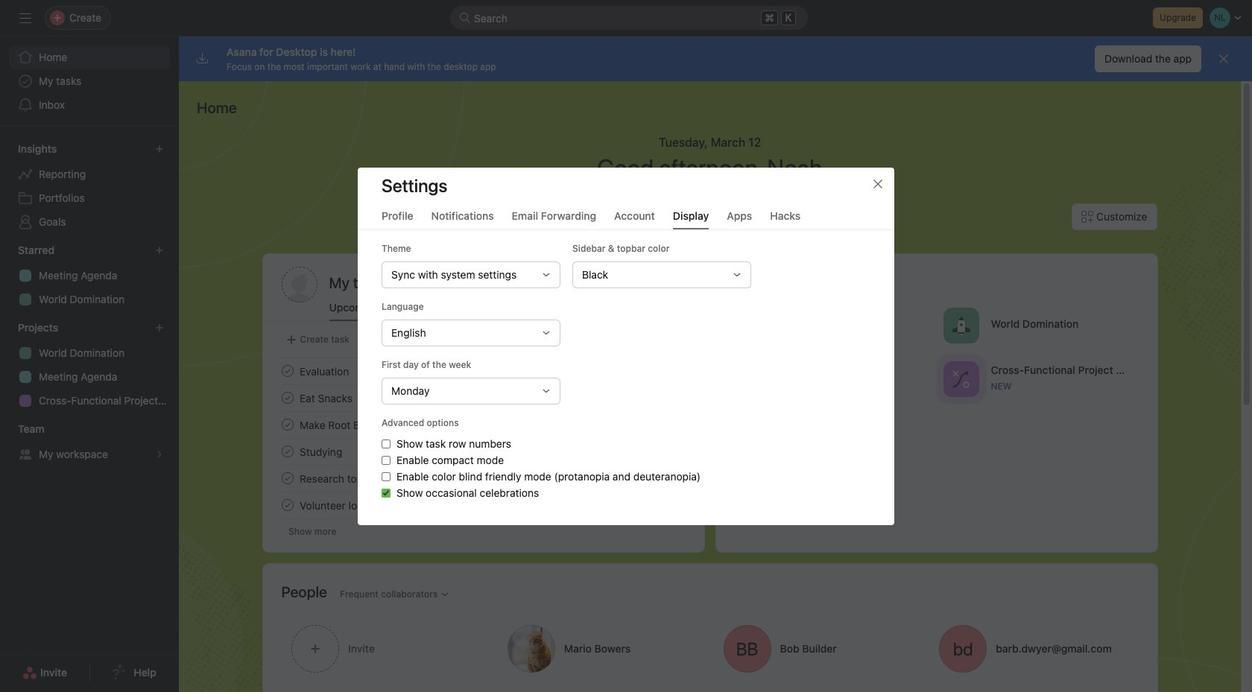 Task type: locate. For each thing, give the bounding box(es) containing it.
mark complete image for 3rd mark complete option from the top of the page
[[278, 470, 296, 488]]

Mark complete checkbox
[[278, 362, 296, 380], [278, 443, 296, 461], [278, 470, 296, 488]]

projects element
[[0, 315, 179, 416]]

mark complete image for 1st mark complete checkbox from the bottom
[[278, 497, 296, 514]]

teams element
[[0, 416, 179, 470]]

starred element
[[0, 237, 179, 315]]

None checkbox
[[382, 440, 391, 448], [382, 456, 391, 465], [382, 472, 391, 481], [382, 489, 391, 498], [382, 440, 391, 448], [382, 456, 391, 465], [382, 472, 391, 481], [382, 489, 391, 498]]

mark complete image
[[278, 362, 296, 380], [278, 389, 296, 407], [278, 470, 296, 488], [278, 497, 296, 514]]

1 mark complete image from the top
[[278, 362, 296, 380]]

mark complete image
[[278, 416, 296, 434], [278, 443, 296, 461]]

2 mark complete image from the top
[[278, 389, 296, 407]]

2 vertical spatial mark complete checkbox
[[278, 497, 296, 514]]

1 vertical spatial mark complete checkbox
[[278, 443, 296, 461]]

1 vertical spatial mark complete image
[[278, 443, 296, 461]]

mark complete image for 3rd mark complete option from the bottom of the page
[[278, 362, 296, 380]]

1 mark complete image from the top
[[278, 416, 296, 434]]

global element
[[0, 37, 179, 126]]

hide sidebar image
[[19, 12, 31, 24]]

Mark complete checkbox
[[278, 389, 296, 407], [278, 416, 296, 434], [278, 497, 296, 514]]

3 mark complete image from the top
[[278, 470, 296, 488]]

0 vertical spatial mark complete checkbox
[[278, 389, 296, 407]]

2 vertical spatial mark complete checkbox
[[278, 470, 296, 488]]

4 mark complete image from the top
[[278, 497, 296, 514]]

3 mark complete checkbox from the top
[[278, 497, 296, 514]]

close image
[[872, 178, 884, 190]]

0 vertical spatial mark complete checkbox
[[278, 362, 296, 380]]

0 vertical spatial mark complete image
[[278, 416, 296, 434]]

add profile photo image
[[281, 267, 317, 303]]

1 vertical spatial mark complete checkbox
[[278, 416, 296, 434]]



Task type: vqa. For each thing, say whether or not it's contained in the screenshot.
Projects element
yes



Task type: describe. For each thing, give the bounding box(es) containing it.
rocket image
[[952, 317, 970, 334]]

2 mark complete image from the top
[[278, 443, 296, 461]]

line_and_symbols image
[[952, 370, 970, 388]]

2 mark complete checkbox from the top
[[278, 443, 296, 461]]

dismiss image
[[1218, 53, 1230, 65]]

3 mark complete checkbox from the top
[[278, 470, 296, 488]]

2 mark complete checkbox from the top
[[278, 416, 296, 434]]

insights element
[[0, 136, 179, 237]]

1 mark complete checkbox from the top
[[278, 389, 296, 407]]

1 mark complete checkbox from the top
[[278, 362, 296, 380]]

prominent image
[[459, 12, 471, 24]]

mark complete image for first mark complete checkbox from the top
[[278, 389, 296, 407]]



